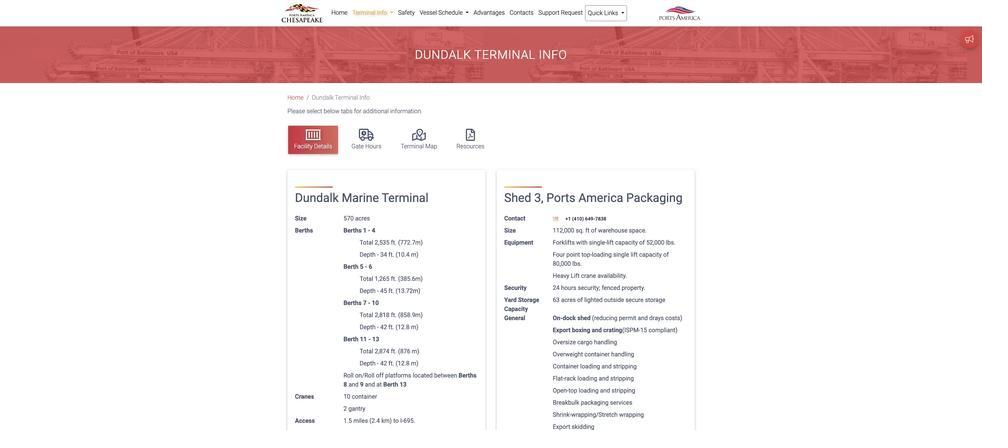 Task type: locate. For each thing, give the bounding box(es) containing it.
0 horizontal spatial capacity
[[616, 239, 638, 246]]

four point top-loading single lift capacity of 80,000 lbs.
[[553, 251, 669, 268]]

heavy
[[553, 272, 570, 280]]

depth - 42 ft. (12.8 m) down the total 2,874 ft. (876 m)
[[360, 360, 419, 367]]

1 horizontal spatial home link
[[329, 5, 350, 20]]

marine
[[342, 191, 379, 205]]

container up container loading and stripping
[[585, 351, 610, 358]]

container loading and stripping
[[553, 363, 637, 370]]

0 vertical spatial home link
[[329, 5, 350, 20]]

1 vertical spatial (12.8
[[396, 360, 410, 367]]

1 vertical spatial berth
[[344, 336, 359, 343]]

security
[[505, 285, 527, 292]]

63 acres of lighted outside secure storage
[[553, 297, 666, 304]]

handling down the export boxing and crating (ispm-15 compliant)
[[612, 351, 635, 358]]

10
[[372, 300, 379, 307], [344, 393, 351, 401]]

1 vertical spatial lbs.
[[573, 260, 582, 268]]

crane
[[581, 272, 596, 280]]

(410)
[[572, 216, 584, 222]]

- left 6 in the left bottom of the page
[[365, 263, 367, 271]]

11
[[360, 336, 367, 343]]

permit
[[619, 315, 637, 322]]

home left terminal info on the top left of page
[[332, 9, 348, 16]]

facility
[[294, 143, 313, 150]]

total down 6 in the left bottom of the page
[[360, 275, 373, 283]]

0 horizontal spatial lift
[[607, 239, 614, 246]]

handling down crating
[[594, 339, 617, 346]]

0 horizontal spatial 13
[[372, 336, 379, 343]]

ft. down the total 2,874 ft. (876 m)
[[389, 360, 394, 367]]

1 vertical spatial capacity
[[640, 251, 662, 258]]

costs)
[[666, 315, 683, 322]]

1 horizontal spatial acres
[[561, 297, 576, 304]]

lift down warehouse
[[607, 239, 614, 246]]

1 vertical spatial dundalk terminal info
[[312, 94, 370, 101]]

0 vertical spatial info
[[377, 9, 387, 16]]

acres up 1
[[355, 215, 370, 222]]

flat-
[[553, 375, 565, 382]]

and down container loading and stripping
[[599, 375, 609, 382]]

total down 1
[[360, 239, 373, 246]]

1 total from the top
[[360, 239, 373, 246]]

ft.
[[391, 239, 397, 246], [389, 251, 394, 258], [391, 275, 397, 283], [389, 288, 394, 295], [391, 312, 397, 319], [389, 324, 394, 331], [391, 348, 397, 355], [389, 360, 394, 367]]

size
[[295, 215, 307, 222], [505, 227, 516, 234]]

m) right (10.4
[[411, 251, 419, 258]]

ft. right the 1,265
[[391, 275, 397, 283]]

0 horizontal spatial acres
[[355, 215, 370, 222]]

home up please
[[288, 94, 304, 101]]

0 vertical spatial depth - 42 ft. (12.8 m)
[[360, 324, 419, 331]]

- down 2,818
[[377, 324, 379, 331]]

contacts link
[[508, 5, 536, 20]]

berth
[[344, 263, 359, 271], [344, 336, 359, 343], [383, 381, 398, 388]]

depth up 6 in the left bottom of the page
[[360, 251, 376, 258]]

berth left 5
[[344, 263, 359, 271]]

flat-rack loading and stripping
[[553, 375, 634, 382]]

(876
[[398, 348, 411, 355]]

42 down 2,818
[[380, 324, 387, 331]]

loading inside four point top-loading single lift capacity of 80,000 lbs.
[[592, 251, 612, 258]]

2 depth - 42 ft. (12.8 m) from the top
[[360, 360, 419, 367]]

7
[[363, 300, 367, 307]]

1 horizontal spatial lbs.
[[666, 239, 676, 246]]

container down '9'
[[352, 393, 377, 401]]

total down 11
[[360, 348, 373, 355]]

security;
[[578, 285, 601, 292]]

lbs. right 52,000
[[666, 239, 676, 246]]

ft. right 2,818
[[391, 312, 397, 319]]

below
[[324, 108, 340, 115]]

tab list
[[285, 122, 701, 158]]

open-
[[553, 387, 569, 395]]

schedule
[[439, 9, 463, 16]]

42 down 2,874
[[380, 360, 387, 367]]

0 vertical spatial 42
[[380, 324, 387, 331]]

berth right "at"
[[383, 381, 398, 388]]

3 total from the top
[[360, 312, 373, 319]]

1 horizontal spatial size
[[505, 227, 516, 234]]

0 horizontal spatial size
[[295, 215, 307, 222]]

10 right 7
[[372, 300, 379, 307]]

dundalk
[[415, 48, 472, 62], [312, 94, 334, 101], [295, 191, 339, 205]]

0 vertical spatial home
[[332, 9, 348, 16]]

1 horizontal spatial 10
[[372, 300, 379, 307]]

depth up 7
[[360, 288, 376, 295]]

(12.8 down '(858.9m)'
[[396, 324, 410, 331]]

located
[[413, 372, 433, 379]]

loading down single-
[[592, 251, 612, 258]]

total 2,535 ft. (772.7m)
[[360, 239, 423, 246]]

property.
[[622, 285, 646, 292]]

2 42 from the top
[[380, 360, 387, 367]]

52,000
[[647, 239, 665, 246]]

depth up the on/roll
[[360, 360, 376, 367]]

wrapping/stretch
[[572, 412, 618, 419]]

capacity inside four point top-loading single lift capacity of 80,000 lbs.
[[640, 251, 662, 258]]

4
[[372, 227, 376, 234]]

lift right "single"
[[631, 251, 638, 258]]

vessel
[[420, 9, 437, 16]]

1 horizontal spatial lift
[[631, 251, 638, 258]]

depth - 42 ft. (12.8 m) down total 2,818 ft. (858.9m)
[[360, 324, 419, 331]]

terminal map link
[[395, 126, 443, 154]]

capacity down 52,000
[[640, 251, 662, 258]]

(12.8 up roll on/roll off platforms located between
[[396, 360, 410, 367]]

depth - 42 ft. (12.8 m)
[[360, 324, 419, 331], [360, 360, 419, 367]]

1 vertical spatial 10
[[344, 393, 351, 401]]

berths for berths 8
[[459, 372, 477, 379]]

facility details
[[294, 143, 332, 150]]

berth for berth 11 - 13
[[344, 336, 359, 343]]

2 vertical spatial info
[[360, 94, 370, 101]]

shed
[[505, 191, 532, 205]]

(858.9m)
[[398, 312, 423, 319]]

ports
[[547, 191, 576, 205]]

hours
[[366, 143, 382, 150]]

berths 8
[[344, 372, 477, 388]]

of down 52,000
[[664, 251, 669, 258]]

2 vertical spatial stripping
[[612, 387, 636, 395]]

dundalk marine terminal
[[295, 191, 429, 205]]

9
[[360, 381, 364, 388]]

oversize
[[553, 339, 576, 346]]

miles
[[354, 418, 368, 425]]

quick links link
[[585, 5, 627, 21]]

1 vertical spatial size
[[505, 227, 516, 234]]

container for 10
[[352, 393, 377, 401]]

phone office image
[[553, 217, 565, 222]]

berths inside berths 8
[[459, 372, 477, 379]]

0 vertical spatial capacity
[[616, 239, 638, 246]]

m) down '(858.9m)'
[[411, 324, 419, 331]]

4 depth from the top
[[360, 360, 376, 367]]

1 horizontal spatial capacity
[[640, 251, 662, 258]]

1 horizontal spatial container
[[585, 351, 610, 358]]

depth
[[360, 251, 376, 258], [360, 288, 376, 295], [360, 324, 376, 331], [360, 360, 376, 367]]

1 vertical spatial lift
[[631, 251, 638, 258]]

top-
[[582, 251, 592, 258]]

(2.4
[[370, 418, 380, 425]]

on/roll
[[355, 372, 375, 379]]

loading up flat-rack loading and stripping
[[581, 363, 600, 370]]

open-top loading and stripping
[[553, 387, 636, 395]]

0 horizontal spatial dundalk terminal info
[[312, 94, 370, 101]]

2 vertical spatial berth
[[383, 381, 398, 388]]

0 vertical spatial acres
[[355, 215, 370, 222]]

4 total from the top
[[360, 348, 373, 355]]

and down "(reducing"
[[592, 327, 602, 334]]

ft. right 2,535
[[391, 239, 397, 246]]

0 horizontal spatial home link
[[288, 94, 304, 101]]

stripping for open-top loading and stripping
[[612, 387, 636, 395]]

home link left terminal info on the top left of page
[[329, 5, 350, 20]]

roll on/roll off platforms located between
[[344, 372, 459, 379]]

(385.6m)
[[398, 275, 423, 283]]

acres down hours
[[561, 297, 576, 304]]

0 vertical spatial 13
[[372, 336, 379, 343]]

km)
[[382, 418, 392, 425]]

request
[[561, 9, 583, 16]]

1 vertical spatial info
[[539, 48, 567, 62]]

berth left 11
[[344, 336, 359, 343]]

0 horizontal spatial home
[[288, 94, 304, 101]]

of right the ft
[[591, 227, 597, 234]]

0 horizontal spatial container
[[352, 393, 377, 401]]

2,818
[[375, 312, 390, 319]]

112,000 sq. ft of warehouse space.
[[553, 227, 647, 234]]

- up off
[[377, 360, 379, 367]]

1 vertical spatial container
[[352, 393, 377, 401]]

capacity up "single"
[[616, 239, 638, 246]]

access
[[295, 418, 315, 425]]

1 horizontal spatial 13
[[400, 381, 407, 388]]

1 vertical spatial depth - 42 ft. (12.8 m)
[[360, 360, 419, 367]]

total down 7
[[360, 312, 373, 319]]

resources link
[[451, 126, 491, 154]]

-
[[368, 227, 371, 234], [377, 251, 379, 258], [365, 263, 367, 271], [377, 288, 379, 295], [368, 300, 371, 307], [377, 324, 379, 331], [369, 336, 371, 343], [377, 360, 379, 367]]

depth up 11
[[360, 324, 376, 331]]

total 1,265 ft. (385.6m)
[[360, 275, 423, 283]]

gate
[[352, 143, 364, 150]]

- left 45
[[377, 288, 379, 295]]

at
[[377, 381, 382, 388]]

information.
[[390, 108, 423, 115]]

1 vertical spatial 42
[[380, 360, 387, 367]]

1 horizontal spatial home
[[332, 9, 348, 16]]

top
[[569, 387, 578, 395]]

10 down 8
[[344, 393, 351, 401]]

2 horizontal spatial info
[[539, 48, 567, 62]]

boxing
[[572, 327, 591, 334]]

ft. right 45
[[389, 288, 394, 295]]

1.5
[[344, 418, 352, 425]]

rack
[[565, 375, 576, 382]]

services
[[610, 399, 633, 407]]

3 depth from the top
[[360, 324, 376, 331]]

(772.7m)
[[398, 239, 423, 246]]

dundalk for dundalk marine terminal
[[295, 191, 339, 205]]

0 vertical spatial lift
[[607, 239, 614, 246]]

0 vertical spatial handling
[[594, 339, 617, 346]]

lbs. down point
[[573, 260, 582, 268]]

2 total from the top
[[360, 275, 373, 283]]

0 vertical spatial lbs.
[[666, 239, 676, 246]]

vessel schedule link
[[417, 5, 471, 20]]

1 vertical spatial acres
[[561, 297, 576, 304]]

0 vertical spatial container
[[585, 351, 610, 358]]

2 vertical spatial dundalk
[[295, 191, 339, 205]]

lift
[[607, 239, 614, 246], [631, 251, 638, 258]]

berth for berth 5 - 6
[[344, 263, 359, 271]]

1 vertical spatial handling
[[612, 351, 635, 358]]

13 right 11
[[372, 336, 379, 343]]

cargo
[[578, 339, 593, 346]]

and down overweight container handling
[[602, 363, 612, 370]]

0 horizontal spatial lbs.
[[573, 260, 582, 268]]

0 vertical spatial dundalk terminal info
[[415, 48, 567, 62]]

1 vertical spatial dundalk
[[312, 94, 334, 101]]

13 down roll on/roll off platforms located between
[[400, 381, 407, 388]]

3,
[[535, 191, 544, 205]]

0 vertical spatial berth
[[344, 263, 359, 271]]

home link up please
[[288, 94, 304, 101]]

1 vertical spatial stripping
[[611, 375, 634, 382]]

quick links
[[588, 9, 620, 17]]

0 vertical spatial (12.8
[[396, 324, 410, 331]]



Task type: vqa. For each thing, say whether or not it's contained in the screenshot.
TGHU9966332
no



Task type: describe. For each thing, give the bounding box(es) containing it.
tabs
[[341, 108, 353, 115]]

quick
[[588, 9, 603, 17]]

ft. down total 2,818 ft. (858.9m)
[[389, 324, 394, 331]]

container for overweight
[[585, 351, 610, 358]]

ft. left (876 on the bottom left
[[391, 348, 397, 355]]

vessel schedule
[[420, 9, 464, 16]]

with
[[577, 239, 588, 246]]

off
[[376, 372, 384, 379]]

- right 1
[[368, 227, 371, 234]]

of down space.
[[640, 239, 645, 246]]

loading up breakbulk packaging services
[[579, 387, 599, 395]]

63
[[553, 297, 560, 304]]

34
[[380, 251, 387, 258]]

tab list containing facility details
[[285, 122, 701, 158]]

advantages
[[474, 9, 505, 16]]

+1
[[566, 216, 571, 222]]

to
[[394, 418, 399, 425]]

total for total 2,874 ft. (876 m)
[[360, 348, 373, 355]]

shed 3, ports america packaging
[[505, 191, 683, 205]]

0 vertical spatial stripping
[[613, 363, 637, 370]]

1 vertical spatial home link
[[288, 94, 304, 101]]

- right 7
[[368, 300, 371, 307]]

total for total 1,265 ft. (385.6m)
[[360, 275, 373, 283]]

and up 15
[[638, 315, 648, 322]]

10 container
[[344, 393, 377, 401]]

1,265
[[375, 275, 390, 283]]

secure
[[626, 297, 644, 304]]

0 vertical spatial 10
[[372, 300, 379, 307]]

dock
[[563, 315, 576, 322]]

dundalk for dundalk terminal info
[[312, 94, 334, 101]]

berths 7 - 10
[[344, 300, 379, 307]]

0 vertical spatial size
[[295, 215, 307, 222]]

support
[[539, 9, 560, 16]]

berth 11 - 13
[[344, 336, 379, 343]]

advantages link
[[471, 5, 508, 20]]

map
[[426, 143, 437, 150]]

shrink-wrapping/stretch wrapping
[[553, 412, 644, 419]]

7838
[[596, 216, 607, 222]]

0 horizontal spatial info
[[360, 94, 370, 101]]

berths 1 - 4
[[344, 227, 376, 234]]

export
[[553, 327, 571, 334]]

(ispm-
[[623, 327, 641, 334]]

safety
[[398, 9, 415, 16]]

0 horizontal spatial 10
[[344, 393, 351, 401]]

2 gantry
[[344, 406, 366, 413]]

crating
[[604, 327, 623, 334]]

general
[[505, 315, 526, 322]]

and right '9'
[[365, 381, 375, 388]]

8
[[344, 381, 347, 388]]

support request link
[[536, 5, 585, 20]]

yard
[[505, 297, 517, 304]]

1.5 miles (2.4 km) to i-695.
[[344, 418, 416, 425]]

+1 (410) 649-7838
[[565, 216, 607, 222]]

oversize cargo handling
[[553, 339, 617, 346]]

1 depth from the top
[[360, 251, 376, 258]]

lift inside four point top-loading single lift capacity of 80,000 lbs.
[[631, 251, 638, 258]]

ft. right 34
[[389, 251, 394, 258]]

total for total 2,535 ft. (772.7m)
[[360, 239, 373, 246]]

loading up open-top loading and stripping
[[578, 375, 598, 382]]

m) up located
[[411, 360, 419, 367]]

berths for berths 7 - 10
[[344, 300, 362, 307]]

wrapping
[[620, 412, 644, 419]]

24 hours security; fenced property.
[[553, 285, 646, 292]]

ft
[[586, 227, 590, 234]]

1 (12.8 from the top
[[396, 324, 410, 331]]

hours
[[561, 285, 577, 292]]

terminal info
[[353, 9, 389, 16]]

acres for 570
[[355, 215, 370, 222]]

1 horizontal spatial info
[[377, 9, 387, 16]]

handling for oversize cargo handling
[[594, 339, 617, 346]]

lift
[[571, 272, 580, 280]]

lbs. inside four point top-loading single lift capacity of 80,000 lbs.
[[573, 260, 582, 268]]

depth - 34 ft. (10.4 m)
[[360, 251, 419, 258]]

(10.4
[[396, 251, 410, 258]]

storage
[[645, 297, 666, 304]]

gantry
[[349, 406, 366, 413]]

handling for overweight container handling
[[612, 351, 635, 358]]

649-
[[585, 216, 596, 222]]

and right 8
[[349, 381, 359, 388]]

total for total 2,818 ft. (858.9m)
[[360, 312, 373, 319]]

resources
[[457, 143, 485, 150]]

gate hours link
[[346, 126, 388, 154]]

please
[[288, 108, 305, 115]]

1 vertical spatial 13
[[400, 381, 407, 388]]

695.
[[404, 418, 416, 425]]

additional
[[363, 108, 389, 115]]

of inside four point top-loading single lift capacity of 80,000 lbs.
[[664, 251, 669, 258]]

0 vertical spatial dundalk
[[415, 48, 472, 62]]

2 (12.8 from the top
[[396, 360, 410, 367]]

shed
[[578, 315, 591, 322]]

- right 11
[[369, 336, 371, 343]]

2 depth from the top
[[360, 288, 376, 295]]

details
[[314, 143, 332, 150]]

heavy lift crane availability.
[[553, 272, 627, 280]]

shrink-
[[553, 412, 572, 419]]

112,000
[[553, 227, 575, 234]]

export boxing and crating (ispm-15 compliant)
[[553, 327, 678, 334]]

m) right (876 on the bottom left
[[412, 348, 419, 355]]

capacity
[[505, 306, 528, 313]]

1 42 from the top
[[380, 324, 387, 331]]

single-
[[589, 239, 607, 246]]

1 depth - 42 ft. (12.8 m) from the top
[[360, 324, 419, 331]]

berths for berths
[[295, 227, 313, 234]]

four
[[553, 251, 565, 258]]

acres for 63
[[561, 297, 576, 304]]

45
[[380, 288, 387, 295]]

forklifts
[[553, 239, 575, 246]]

stripping for flat-rack loading and stripping
[[611, 375, 634, 382]]

1 vertical spatial home
[[288, 94, 304, 101]]

for
[[354, 108, 362, 115]]

and up packaging
[[600, 387, 610, 395]]

1 horizontal spatial dundalk terminal info
[[415, 48, 567, 62]]

overweight container handling
[[553, 351, 635, 358]]

please select below tabs for additional information.
[[288, 108, 423, 115]]

of left lighted
[[578, 297, 583, 304]]

breakbulk packaging services
[[553, 399, 633, 407]]

contact
[[505, 215, 526, 222]]

+1 (410) 649-7838 link
[[553, 216, 607, 222]]

- left 34
[[377, 251, 379, 258]]

breakbulk
[[553, 399, 580, 407]]

2,535
[[375, 239, 390, 246]]

america
[[579, 191, 624, 205]]

drays
[[650, 315, 664, 322]]

berths for berths 1 - 4
[[344, 227, 362, 234]]

yard storage capacity
[[505, 297, 540, 313]]

overweight
[[553, 351, 583, 358]]



